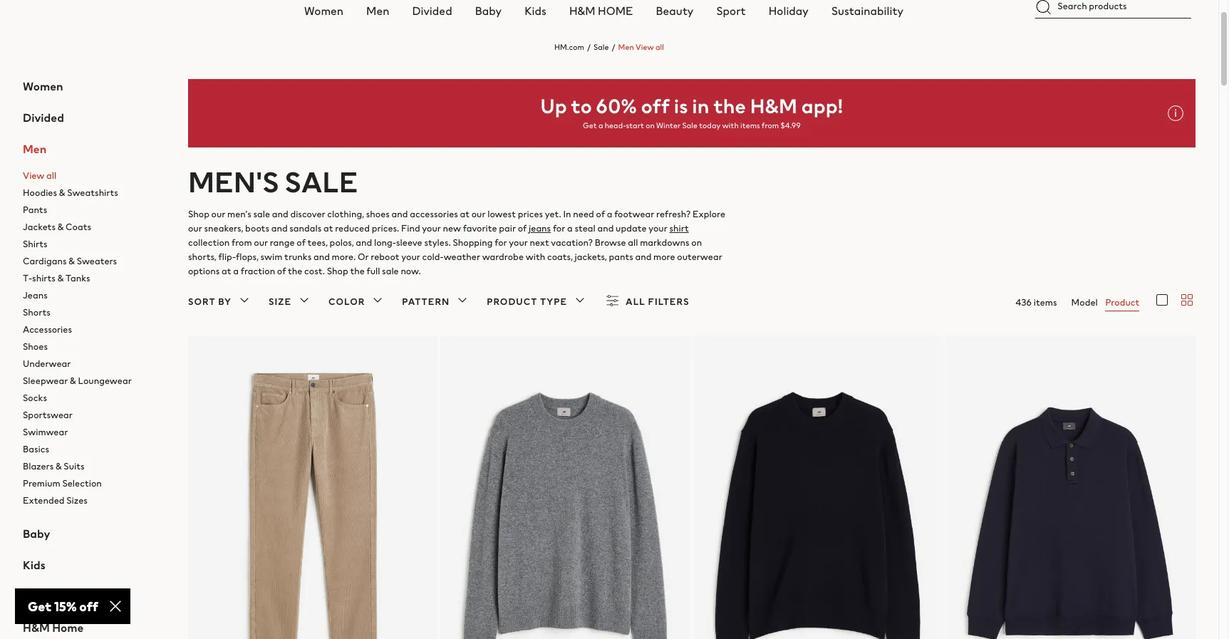 Task type: describe. For each thing, give the bounding box(es) containing it.
update
[[616, 222, 647, 235]]

model
[[1071, 296, 1098, 309]]

and up browse
[[597, 222, 614, 235]]

to
[[571, 91, 592, 120]]

a inside up to 60% off is in the h&m app! get a head-start on winter sale today with items from $4.99
[[598, 120, 603, 131]]

from inside jeans for a steal and update your shirt collection from our range of tees, polos, and long-sleeve styles. shopping for your next vacation? browse all markdowns on shorts, flip-flops, swim trunks and more. or reboot your cold-weather wardrobe with coats, jackets, pants and more outerwear options at a fraction of the cost. shop the full sale now.
[[232, 236, 252, 249]]

shoes link
[[23, 338, 165, 356]]

more
[[653, 250, 675, 264]]

pattern button
[[402, 292, 471, 312]]

jackets,
[[575, 250, 607, 264]]

need
[[573, 207, 594, 221]]

1 horizontal spatial divided
[[412, 2, 452, 19]]

today
[[699, 120, 721, 131]]

up to 60% off is in the h&m app! get a head-start on winter sale today with items from $4.99
[[540, 91, 843, 131]]

0 vertical spatial for
[[553, 222, 565, 235]]

sort by
[[188, 295, 232, 308]]

men link
[[366, 2, 389, 19]]

accessories link
[[23, 321, 165, 338]]

h&m home
[[23, 619, 84, 636]]

product for product
[[1106, 296, 1140, 309]]

and left discover
[[272, 207, 288, 221]]

kids link
[[525, 2, 546, 19]]

start
[[626, 120, 644, 131]]

sweatshirts
[[67, 186, 118, 199]]

shorts,
[[188, 250, 216, 264]]

our up sneakers,
[[211, 207, 225, 221]]

sport link
[[716, 2, 746, 19]]

and down tees,
[[313, 250, 330, 264]]

your inside shop our men's sale and discover clothing, shoes and accessories at our lowest prices yet. in need of a footwear refresh? explore our sneakers, boots and sandals at reduced prices. find your new favorite pair of
[[422, 222, 441, 235]]

2 / from the left
[[612, 41, 615, 53]]

and up range
[[271, 222, 288, 235]]

and up find
[[392, 207, 408, 221]]

jeans
[[529, 222, 551, 235]]

all filters
[[626, 295, 690, 308]]

collection
[[188, 236, 230, 249]]

find
[[401, 222, 420, 235]]

sustainability link
[[831, 2, 903, 19]]

by
[[218, 295, 232, 308]]

kids button
[[23, 556, 165, 574]]

view inside view all hoodies & sweatshirts pants jackets & coats shirts cardigans & sweaters t-shirts & tanks jeans shorts accessories shoes underwear sleepwear & loungewear socks sportswear swimwear basics blazers & suits premium selection extended sizes
[[23, 169, 44, 182]]

1 vertical spatial for
[[495, 236, 507, 249]]

& right hoodies
[[59, 186, 65, 199]]

tees,
[[308, 236, 328, 249]]

60%
[[596, 91, 637, 120]]

app!
[[801, 91, 843, 120]]

head-
[[605, 120, 626, 131]]

accessories
[[410, 207, 458, 221]]

reduced
[[335, 222, 370, 235]]

2 vertical spatial men
[[23, 140, 47, 157]]

sale link
[[594, 41, 609, 53]]

hoodies
[[23, 186, 57, 199]]

basics link
[[23, 441, 165, 458]]

of down swim
[[277, 264, 286, 278]]

outerwear
[[677, 250, 722, 264]]

1 horizontal spatial men
[[366, 2, 389, 19]]

premium selection link
[[23, 475, 165, 492]]

shop inside shop our men's sale and discover clothing, shoes and accessories at our lowest prices yet. in need of a footwear refresh? explore our sneakers, boots and sandals at reduced prices. find your new favorite pair of
[[188, 207, 209, 221]]

flops,
[[236, 250, 259, 264]]

our inside jeans for a steal and update your shirt collection from our range of tees, polos, and long-sleeve styles. shopping for your next vacation? browse all markdowns on shorts, flip-flops, swim trunks and more. or reboot your cold-weather wardrobe with coats, jackets, pants and more outerwear options at a fraction of the cost. shop the full sale now.
[[254, 236, 268, 249]]

h&m inside up to 60% off is in the h&m app! get a head-start on winter sale today with items from $4.99
[[750, 91, 797, 120]]

baby inside men's sale main content
[[23, 525, 50, 542]]

color
[[329, 295, 365, 308]]

men's
[[227, 207, 251, 221]]

& left coats
[[57, 220, 64, 234]]

shop inside jeans for a steal and update your shirt collection from our range of tees, polos, and long-sleeve styles. shopping for your next vacation? browse all markdowns on shorts, flip-flops, swim trunks and more. or reboot your cold-weather wardrobe with coats, jackets, pants and more outerwear options at a fraction of the cost. shop the full sale now.
[[327, 264, 348, 278]]

tanks
[[66, 271, 90, 285]]

sleepwear & loungewear link
[[23, 373, 165, 390]]

basics
[[23, 442, 49, 456]]

blazers
[[23, 460, 54, 473]]

2 horizontal spatial at
[[460, 207, 470, 221]]

all
[[626, 295, 646, 308]]

sneakers,
[[204, 222, 243, 235]]

home
[[52, 619, 84, 636]]

our up 'collection'
[[188, 222, 202, 235]]

a down flip-
[[233, 264, 239, 278]]

0 vertical spatial view
[[636, 41, 654, 53]]

view all hoodies & sweatshirts pants jackets & coats shirts cardigans & sweaters t-shirts & tanks jeans shorts accessories shoes underwear sleepwear & loungewear socks sportswear swimwear basics blazers & suits premium selection extended sizes
[[23, 169, 132, 507]]

with inside jeans for a steal and update your shirt collection from our range of tees, polos, and long-sleeve styles. shopping for your next vacation? browse all markdowns on shorts, flip-flops, swim trunks and more. or reboot your cold-weather wardrobe with coats, jackets, pants and more outerwear options at a fraction of the cost. shop the full sale now.
[[526, 250, 545, 264]]

shirt
[[669, 222, 689, 235]]

women link
[[304, 2, 344, 19]]

shirts link
[[23, 236, 165, 253]]

sort
[[188, 295, 216, 308]]

swimwear link
[[23, 424, 165, 441]]

next
[[530, 236, 549, 249]]

men view all link
[[618, 41, 664, 53]]

shoes
[[23, 340, 48, 353]]

& left suits
[[56, 460, 62, 473]]

lowest
[[488, 207, 516, 221]]

shirts
[[32, 271, 56, 285]]

on inside up to 60% off is in the h&m app! get a head-start on winter sale today with items from $4.99
[[646, 120, 655, 131]]

all filters button
[[604, 292, 690, 312]]

refresh?
[[656, 207, 691, 221]]

women button
[[23, 78, 165, 95]]

beauty link
[[656, 2, 694, 19]]

beauty
[[656, 2, 694, 19]]

prices.
[[372, 222, 399, 235]]

men's sale main content
[[0, 30, 1218, 639]]

footwear
[[614, 207, 654, 221]]

yet.
[[545, 207, 561, 221]]

in
[[692, 91, 709, 120]]

selection
[[62, 477, 102, 490]]

product type
[[487, 295, 567, 308]]

size button
[[269, 292, 313, 312]]

underwear
[[23, 357, 71, 371]]

coats,
[[547, 250, 573, 264]]

with inside up to 60% off is in the h&m app! get a head-start on winter sale today with items from $4.99
[[722, 120, 739, 131]]



Task type: locate. For each thing, give the bounding box(es) containing it.
1 vertical spatial divided
[[23, 109, 64, 126]]

of right pair
[[518, 222, 527, 235]]

kids
[[525, 2, 546, 19], [23, 556, 45, 574]]

0 horizontal spatial for
[[495, 236, 507, 249]]

reboot
[[371, 250, 399, 264]]

of up trunks at the left
[[297, 236, 306, 249]]

regular fit wool sweater image
[[441, 336, 690, 639], [693, 336, 943, 639]]

1 vertical spatial with
[[526, 250, 545, 264]]

1 vertical spatial kids
[[23, 556, 45, 574]]

1 vertical spatial baby
[[23, 525, 50, 542]]

men right women link
[[366, 2, 389, 19]]

h&m left app!
[[750, 91, 797, 120]]

at down flip-
[[222, 264, 231, 278]]

sale up boots
[[253, 207, 270, 221]]

2 vertical spatial h&m
[[23, 619, 50, 636]]

h&m left the home
[[569, 2, 596, 19]]

a up vacation?
[[567, 222, 573, 235]]

2 horizontal spatial all
[[656, 41, 664, 53]]

1 vertical spatial items
[[1034, 296, 1057, 309]]

jackets & coats link
[[23, 219, 165, 236]]

men right sale "link"
[[618, 41, 634, 53]]

men button
[[23, 140, 165, 157]]

our up favorite on the top of the page
[[472, 207, 486, 221]]

the down trunks at the left
[[288, 264, 302, 278]]

all inside view all hoodies & sweatshirts pants jackets & coats shirts cardigans & sweaters t-shirts & tanks jeans shorts accessories shoes underwear sleepwear & loungewear socks sportswear swimwear basics blazers & suits premium selection extended sizes
[[46, 169, 56, 182]]

baby down extended
[[23, 525, 50, 542]]

up
[[540, 91, 567, 120]]

fraction
[[241, 264, 275, 278]]

all down beauty link
[[656, 41, 664, 53]]

the inside up to 60% off is in the h&m app! get a head-start on winter sale today with items from $4.99
[[713, 91, 746, 120]]

a inside shop our men's sale and discover clothing, shoes and accessories at our lowest prices yet. in need of a footwear refresh? explore our sneakers, boots and sandals at reduced prices. find your new favorite pair of
[[607, 207, 612, 221]]

with
[[722, 120, 739, 131], [526, 250, 545, 264]]

women left men link
[[304, 2, 344, 19]]

jackets
[[23, 220, 56, 234]]

trunks
[[284, 250, 312, 264]]

0 vertical spatial divided
[[412, 2, 452, 19]]

shop
[[188, 207, 209, 221], [327, 264, 348, 278]]

2 horizontal spatial h&m
[[750, 91, 797, 120]]

sale right hm.com link
[[594, 41, 609, 53]]

divided
[[412, 2, 452, 19], [23, 109, 64, 126]]

shop up sneakers,
[[188, 207, 209, 221]]

1 horizontal spatial items
[[1034, 296, 1057, 309]]

shopping
[[453, 236, 493, 249]]

1 horizontal spatial kids
[[525, 2, 546, 19]]

0 horizontal spatial shop
[[188, 207, 209, 221]]

sale inside jeans for a steal and update your shirt collection from our range of tees, polos, and long-sleeve styles. shopping for your next vacation? browse all markdowns on shorts, flip-flops, swim trunks and more. or reboot your cold-weather wardrobe with coats, jackets, pants and more outerwear options at a fraction of the cost. shop the full sale now.
[[382, 264, 399, 278]]

off
[[641, 91, 670, 120]]

baby left kids link
[[475, 2, 502, 19]]

the
[[713, 91, 746, 120], [288, 264, 302, 278], [350, 264, 365, 278]]

at
[[460, 207, 470, 221], [324, 222, 333, 235], [222, 264, 231, 278]]

divided link
[[412, 2, 452, 19]]

on inside jeans for a steal and update your shirt collection from our range of tees, polos, and long-sleeve styles. shopping for your next vacation? browse all markdowns on shorts, flip-flops, swim trunks and more. or reboot your cold-weather wardrobe with coats, jackets, pants and more outerwear options at a fraction of the cost. shop the full sale now.
[[691, 236, 702, 249]]

0 horizontal spatial from
[[232, 236, 252, 249]]

swimwear
[[23, 425, 68, 439]]

0 vertical spatial baby
[[475, 2, 502, 19]]

kids inside men's sale main content
[[23, 556, 45, 574]]

kids down extended
[[23, 556, 45, 574]]

1 vertical spatial h&m
[[750, 91, 797, 120]]

women inside men's sale main content
[[23, 78, 63, 95]]

product for product type
[[487, 295, 538, 308]]

all up hoodies
[[46, 169, 56, 182]]

with right "today"
[[722, 120, 739, 131]]

0 horizontal spatial baby
[[23, 525, 50, 542]]

men up hoodies
[[23, 140, 47, 157]]

0 vertical spatial shop
[[188, 207, 209, 221]]

pants
[[23, 203, 47, 217]]

kids right baby link
[[525, 2, 546, 19]]

weather
[[444, 250, 480, 264]]

1 horizontal spatial sale
[[382, 264, 399, 278]]

1 horizontal spatial from
[[762, 120, 779, 131]]

1 vertical spatial sale
[[682, 120, 698, 131]]

loungewear
[[78, 374, 132, 388]]

0 vertical spatial from
[[762, 120, 779, 131]]

/ left sale "link"
[[587, 41, 591, 53]]

0 horizontal spatial items
[[740, 120, 760, 131]]

pants
[[609, 250, 633, 264]]

long-
[[374, 236, 396, 249]]

0 vertical spatial at
[[460, 207, 470, 221]]

get
[[583, 120, 597, 131]]

1 horizontal spatial with
[[722, 120, 739, 131]]

0 horizontal spatial women
[[23, 78, 63, 95]]

hm.com link
[[554, 41, 584, 53]]

0 horizontal spatial divided
[[23, 109, 64, 126]]

1 vertical spatial from
[[232, 236, 252, 249]]

clothing,
[[327, 207, 364, 221]]

shorts link
[[23, 304, 165, 321]]

in
[[563, 207, 571, 221]]

with down "next"
[[526, 250, 545, 264]]

1 vertical spatial all
[[46, 169, 56, 182]]

& right shirts
[[57, 271, 64, 285]]

0 horizontal spatial at
[[222, 264, 231, 278]]

436 items
[[1016, 296, 1057, 309]]

our down boots
[[254, 236, 268, 249]]

0 vertical spatial h&m
[[569, 2, 596, 19]]

and up the or
[[356, 236, 372, 249]]

0 horizontal spatial sale
[[594, 41, 609, 53]]

0 vertical spatial all
[[656, 41, 664, 53]]

all down 'update'
[[628, 236, 638, 249]]

0 vertical spatial with
[[722, 120, 739, 131]]

sale down the reboot
[[382, 264, 399, 278]]

0 vertical spatial men
[[366, 2, 389, 19]]

0 vertical spatial on
[[646, 120, 655, 131]]

holiday
[[769, 2, 809, 19]]

sale
[[253, 207, 270, 221], [382, 264, 399, 278]]

2 vertical spatial at
[[222, 264, 231, 278]]

0 vertical spatial items
[[740, 120, 760, 131]]

0 horizontal spatial men
[[23, 140, 47, 157]]

t-shirts & tanks link
[[23, 270, 165, 287]]

wardrobe
[[482, 250, 524, 264]]

0 vertical spatial women
[[304, 2, 344, 19]]

your up now.
[[401, 250, 420, 264]]

jeans link
[[23, 287, 165, 304]]

size
[[269, 295, 292, 308]]

jeans link
[[529, 222, 551, 235]]

regular fit polo shirt image
[[946, 336, 1196, 639]]

1 horizontal spatial h&m
[[569, 2, 596, 19]]

your up markdowns on the top right of the page
[[649, 222, 667, 235]]

the down the or
[[350, 264, 365, 278]]

new
[[443, 222, 461, 235]]

product inside dropdown button
[[487, 295, 538, 308]]

2 horizontal spatial the
[[713, 91, 746, 120]]

1 horizontal spatial view
[[636, 41, 654, 53]]

now.
[[401, 264, 421, 278]]

2 regular fit wool sweater image from the left
[[693, 336, 943, 639]]

color button
[[329, 292, 386, 312]]

men's
[[188, 161, 279, 202]]

shop down more.
[[327, 264, 348, 278]]

boots
[[245, 222, 269, 235]]

0 horizontal spatial on
[[646, 120, 655, 131]]

1 vertical spatial at
[[324, 222, 333, 235]]

cardigans
[[23, 254, 67, 268]]

1 horizontal spatial regular fit wool sweater image
[[693, 336, 943, 639]]

on right the start
[[646, 120, 655, 131]]

0 horizontal spatial view
[[23, 169, 44, 182]]

1 vertical spatial on
[[691, 236, 702, 249]]

h&m for h&m home
[[23, 619, 50, 636]]

/ right sale "link"
[[612, 41, 615, 53]]

2 horizontal spatial men
[[618, 41, 634, 53]]

0 vertical spatial sale
[[253, 207, 270, 221]]

sale inside shop our men's sale and discover clothing, shoes and accessories at our lowest prices yet. in need of a footwear refresh? explore our sneakers, boots and sandals at reduced prices. find your new favorite pair of
[[253, 207, 270, 221]]

sport
[[716, 2, 746, 19]]

1 / from the left
[[587, 41, 591, 53]]

sweaters
[[77, 254, 117, 268]]

men
[[366, 2, 389, 19], [618, 41, 634, 53], [23, 140, 47, 157]]

&
[[59, 186, 65, 199], [57, 220, 64, 234], [69, 254, 75, 268], [57, 271, 64, 285], [70, 374, 76, 388], [56, 460, 62, 473]]

jeans
[[23, 289, 48, 302]]

divided inside men's sale main content
[[23, 109, 64, 126]]

0 horizontal spatial h&m
[[23, 619, 50, 636]]

$4.99
[[781, 120, 801, 131]]

sale left "today"
[[682, 120, 698, 131]]

h&m for h&m home
[[569, 2, 596, 19]]

0 horizontal spatial with
[[526, 250, 545, 264]]

0 vertical spatial kids
[[525, 2, 546, 19]]

0 vertical spatial sale
[[594, 41, 609, 53]]

is
[[674, 91, 688, 120]]

on up outerwear
[[691, 236, 702, 249]]

0 horizontal spatial product
[[487, 295, 538, 308]]

& down underwear link
[[70, 374, 76, 388]]

options
[[188, 264, 220, 278]]

1 horizontal spatial sale
[[682, 120, 698, 131]]

sale inside up to 60% off is in the h&m app! get a head-start on winter sale today with items from $4.99
[[682, 120, 698, 131]]

socks link
[[23, 390, 165, 407]]

h&m left home
[[23, 619, 50, 636]]

from left $4.99
[[762, 120, 779, 131]]

0 horizontal spatial kids
[[23, 556, 45, 574]]

underwear link
[[23, 356, 165, 373]]

divided right men link
[[412, 2, 452, 19]]

sleeve
[[396, 236, 422, 249]]

your down pair
[[509, 236, 528, 249]]

divided down women dropdown button
[[23, 109, 64, 126]]

slim fit corduroy pants image
[[188, 336, 438, 639]]

1 horizontal spatial for
[[553, 222, 565, 235]]

1 horizontal spatial baby
[[475, 2, 502, 19]]

1 vertical spatial shop
[[327, 264, 348, 278]]

product
[[487, 295, 538, 308], [1106, 296, 1140, 309]]

swim
[[260, 250, 282, 264]]

favorite
[[463, 222, 497, 235]]

all inside jeans for a steal and update your shirt collection from our range of tees, polos, and long-sleeve styles. shopping for your next vacation? browse all markdowns on shorts, flip-flops, swim trunks and more. or reboot your cold-weather wardrobe with coats, jackets, pants and more outerwear options at a fraction of the cost. shop the full sale now.
[[628, 236, 638, 249]]

items right 436
[[1034, 296, 1057, 309]]

0 horizontal spatial regular fit wool sweater image
[[441, 336, 690, 639]]

at up tees,
[[324, 222, 333, 235]]

1 horizontal spatial the
[[350, 264, 365, 278]]

t-
[[23, 271, 32, 285]]

for down the yet.
[[553, 222, 565, 235]]

your down the accessories
[[422, 222, 441, 235]]

a left footwear
[[607, 207, 612, 221]]

product left type
[[487, 295, 538, 308]]

filters
[[648, 295, 690, 308]]

& up tanks
[[69, 254, 75, 268]]

1 horizontal spatial women
[[304, 2, 344, 19]]

premium
[[23, 477, 60, 490]]

winter
[[656, 120, 681, 131]]

women up divided dropdown button
[[23, 78, 63, 95]]

1 horizontal spatial all
[[628, 236, 638, 249]]

0 horizontal spatial the
[[288, 264, 302, 278]]

view up hoodies
[[23, 169, 44, 182]]

hm.com / sale / men view all
[[554, 41, 664, 53]]

1 vertical spatial women
[[23, 78, 63, 95]]

baby button
[[23, 525, 165, 542]]

the right the in
[[713, 91, 746, 120]]

0 horizontal spatial /
[[587, 41, 591, 53]]

for
[[553, 222, 565, 235], [495, 236, 507, 249]]

at inside jeans for a steal and update your shirt collection from our range of tees, polos, and long-sleeve styles. shopping for your next vacation? browse all markdowns on shorts, flip-flops, swim trunks and more. or reboot your cold-weather wardrobe with coats, jackets, pants and more outerwear options at a fraction of the cost. shop the full sale now.
[[222, 264, 231, 278]]

jeans for a steal and update your shirt collection from our range of tees, polos, and long-sleeve styles. shopping for your next vacation? browse all markdowns on shorts, flip-flops, swim trunks and more. or reboot your cold-weather wardrobe with coats, jackets, pants and more outerwear options at a fraction of the cost. shop the full sale now.
[[188, 222, 722, 278]]

2 vertical spatial all
[[628, 236, 638, 249]]

1 vertical spatial view
[[23, 169, 44, 182]]

items inside up to 60% off is in the h&m app! get a head-start on winter sale today with items from $4.99
[[740, 120, 760, 131]]

1 horizontal spatial at
[[324, 222, 333, 235]]

items right "today"
[[740, 120, 760, 131]]

on
[[646, 120, 655, 131], [691, 236, 702, 249]]

0 horizontal spatial sale
[[253, 207, 270, 221]]

1 horizontal spatial /
[[612, 41, 615, 53]]

1 vertical spatial sale
[[382, 264, 399, 278]]

and left 'more'
[[635, 250, 652, 264]]

436
[[1016, 296, 1032, 309]]

shirts
[[23, 237, 48, 251]]

h&m home
[[569, 2, 633, 19]]

1 horizontal spatial shop
[[327, 264, 348, 278]]

product right model
[[1106, 296, 1140, 309]]

0 horizontal spatial all
[[46, 169, 56, 182]]

at up new
[[460, 207, 470, 221]]

of right need
[[596, 207, 605, 221]]

Search products search field
[[1035, 0, 1191, 19]]

home
[[598, 2, 633, 19]]

your
[[422, 222, 441, 235], [649, 222, 667, 235], [509, 236, 528, 249], [401, 250, 420, 264]]

for up wardrobe
[[495, 236, 507, 249]]

1 regular fit wool sweater image from the left
[[441, 336, 690, 639]]

browse
[[595, 236, 626, 249]]

flip-
[[218, 250, 236, 264]]

polos,
[[330, 236, 354, 249]]

of
[[596, 207, 605, 221], [518, 222, 527, 235], [297, 236, 306, 249], [277, 264, 286, 278]]

1 vertical spatial men
[[618, 41, 634, 53]]

a right get
[[598, 120, 603, 131]]

h&m
[[569, 2, 596, 19], [750, 91, 797, 120], [23, 619, 50, 636]]

1 horizontal spatial on
[[691, 236, 702, 249]]

from inside up to 60% off is in the h&m app! get a head-start on winter sale today with items from $4.99
[[762, 120, 779, 131]]

from up flops,
[[232, 236, 252, 249]]

baby link
[[475, 2, 502, 19]]

view right sale "link"
[[636, 41, 654, 53]]

sleepwear
[[23, 374, 68, 388]]

1 horizontal spatial product
[[1106, 296, 1140, 309]]

discover
[[290, 207, 325, 221]]

sandals
[[290, 222, 322, 235]]

all
[[656, 41, 664, 53], [46, 169, 56, 182], [628, 236, 638, 249]]

product type button
[[487, 292, 589, 312]]

men's sale
[[188, 161, 358, 202]]



Task type: vqa. For each thing, say whether or not it's contained in the screenshot.
the leftmost "or"
no



